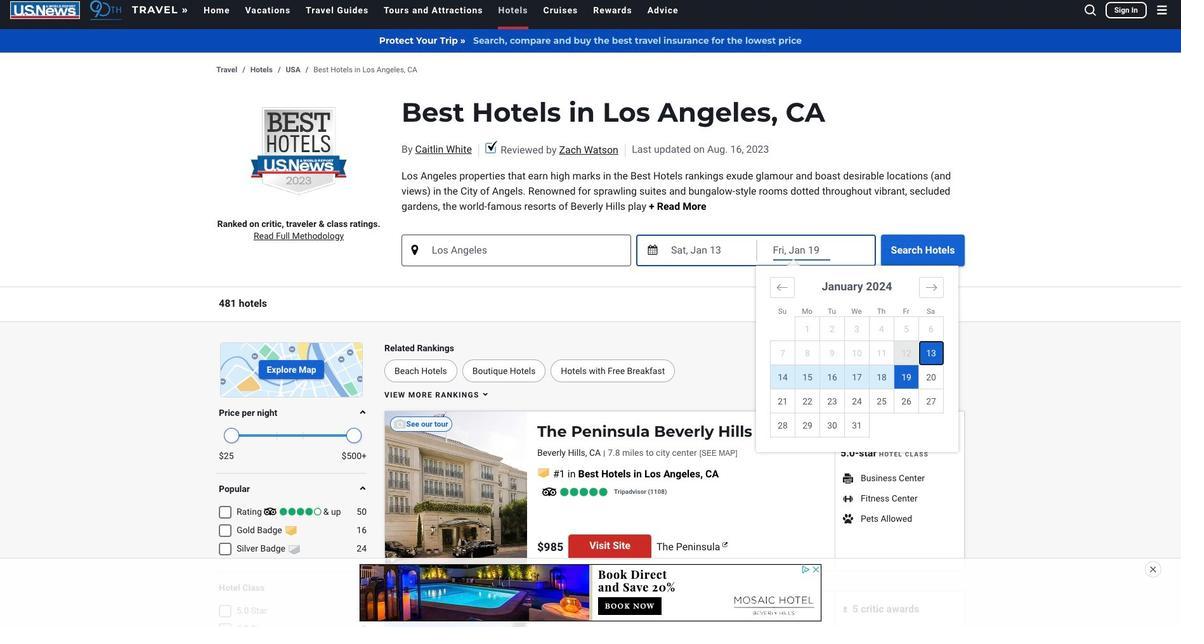 Task type: locate. For each thing, give the bounding box(es) containing it.
4 stars rating image
[[259, 506, 326, 518]]

interact with the calendar and add the check-in date for your trip. image
[[648, 245, 658, 255]]

move forward to switch to the next month. image
[[926, 282, 938, 294]]

calendar application
[[756, 266, 1181, 453]]

90th anniversary logo image
[[90, 0, 122, 21]]

Start Date text field
[[671, 239, 728, 262]]

None field
[[431, 244, 631, 257]]



Task type: describe. For each thing, give the bounding box(es) containing it.
open extra navigation menu image
[[1155, 3, 1170, 18]]

search image
[[1083, 3, 1098, 18]]

advertisement element
[[360, 565, 822, 622]]

End Date text field
[[773, 239, 830, 262]]

move backward to switch to the previous month. image
[[777, 282, 789, 294]]

tripadvisor traveler rating 5 based on 1108 reviews image
[[537, 486, 613, 499]]

u.s. news and world report logo image
[[10, 1, 80, 19]]

Los Angeles text field
[[431, 244, 631, 257]]



Task type: vqa. For each thing, say whether or not it's contained in the screenshot.
Open extra navigation menu "image"
yes



